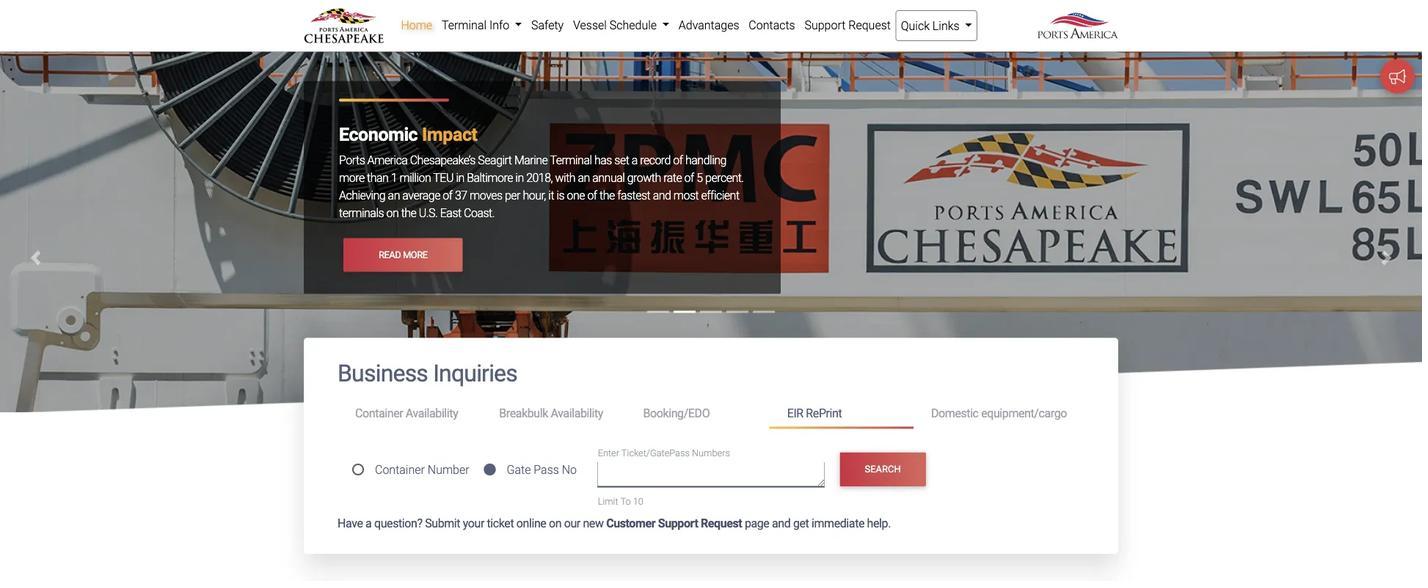 Task type: describe. For each thing, give the bounding box(es) containing it.
of up "rate"
[[674, 153, 683, 167]]

ports america chesapeake's seagirt marine terminal has set a record of handling more than 1 million teu in baltimore in 2018,                         with an annual growth rate of 5 percent. achieving an average of 37 moves per hour, it is one of the fastest and most efficient terminals on the u.s. east coast.
[[339, 153, 744, 220]]

container for container availability
[[355, 407, 403, 420]]

terminal info
[[442, 18, 513, 32]]

economic impact
[[339, 124, 478, 145]]

advantages
[[679, 18, 740, 32]]

reprint
[[806, 407, 842, 420]]

1 horizontal spatial request
[[849, 18, 891, 32]]

info
[[490, 18, 510, 32]]

1 vertical spatial and
[[772, 517, 791, 531]]

domestic equipment/cargo link
[[914, 400, 1085, 427]]

vessel schedule
[[573, 18, 660, 32]]

advantages link
[[674, 10, 744, 40]]

on inside ports america chesapeake's seagirt marine terminal has set a record of handling more than 1 million teu in baltimore in 2018,                         with an annual growth rate of 5 percent. achieving an average of 37 moves per hour, it is one of the fastest and most efficient terminals on the u.s. east coast.
[[387, 206, 399, 220]]

1 horizontal spatial on
[[549, 517, 562, 531]]

rate
[[664, 171, 682, 185]]

breakbulk
[[499, 407, 548, 420]]

1 horizontal spatial the
[[600, 189, 615, 203]]

average
[[403, 189, 441, 203]]

container number
[[375, 463, 470, 477]]

eir reprint
[[788, 407, 842, 420]]

eir
[[788, 407, 804, 420]]

immediate
[[812, 517, 865, 531]]

limit
[[598, 496, 619, 507]]

contacts
[[749, 18, 796, 32]]

with
[[555, 171, 576, 185]]

pass
[[534, 463, 559, 477]]

read
[[379, 250, 401, 261]]

domestic
[[932, 407, 979, 420]]

read more
[[379, 250, 428, 261]]

links
[[933, 19, 960, 33]]

a inside ports america chesapeake's seagirt marine terminal has set a record of handling more than 1 million teu in baltimore in 2018,                         with an annual growth rate of 5 percent. achieving an average of 37 moves per hour, it is one of the fastest and most efficient terminals on the u.s. east coast.
[[632, 153, 638, 167]]

breakbulk availability
[[499, 407, 604, 420]]

5
[[697, 171, 703, 185]]

2018,
[[527, 171, 553, 185]]

1 horizontal spatial an
[[578, 171, 590, 185]]

achieving
[[339, 189, 386, 203]]

read more link
[[344, 238, 463, 272]]

economic
[[339, 124, 418, 145]]

fastest
[[618, 189, 651, 203]]

numbers
[[692, 448, 731, 459]]

booking/edo
[[644, 407, 710, 420]]

support request link
[[800, 10, 896, 40]]

more
[[403, 250, 428, 261]]

1 vertical spatial a
[[366, 517, 372, 531]]

efficient
[[702, 189, 740, 203]]

marine
[[515, 153, 548, 167]]

coast.
[[464, 206, 495, 220]]

it
[[549, 189, 554, 203]]

container availability link
[[338, 400, 482, 427]]

of right one
[[588, 189, 597, 203]]

our
[[564, 517, 581, 531]]

business inquiries
[[338, 360, 518, 388]]

booking/edo link
[[626, 400, 770, 427]]

chesapeake's
[[410, 153, 476, 167]]

online
[[517, 517, 547, 531]]

gate pass no
[[507, 463, 577, 477]]

safety link
[[527, 10, 569, 40]]

no
[[562, 463, 577, 477]]

vessel schedule link
[[569, 10, 674, 40]]

domestic equipment/cargo
[[932, 407, 1068, 420]]

1 vertical spatial the
[[401, 206, 417, 220]]

terminal info link
[[437, 10, 527, 40]]

your
[[463, 517, 485, 531]]

teu
[[433, 171, 454, 185]]

terminal inside ports america chesapeake's seagirt marine terminal has set a record of handling more than 1 million teu in baltimore in 2018,                         with an annual growth rate of 5 percent. achieving an average of 37 moves per hour, it is one of the fastest and most efficient terminals on the u.s. east coast.
[[550, 153, 592, 167]]

help.
[[868, 517, 891, 531]]

vessel
[[573, 18, 607, 32]]

1 horizontal spatial support
[[805, 18, 846, 32]]

customer support request link
[[607, 517, 743, 531]]

equipment/cargo
[[982, 407, 1068, 420]]



Task type: vqa. For each thing, say whether or not it's contained in the screenshot.
calendar week icon at the left bottom of page
no



Task type: locate. For each thing, give the bounding box(es) containing it.
of
[[674, 153, 683, 167], [685, 171, 695, 185], [443, 189, 453, 203], [588, 189, 597, 203]]

percent.
[[706, 171, 744, 185]]

1 availability from the left
[[406, 407, 458, 420]]

availability down business inquiries
[[406, 407, 458, 420]]

new
[[583, 517, 604, 531]]

0 vertical spatial an
[[578, 171, 590, 185]]

in right teu
[[456, 171, 465, 185]]

container for container number
[[375, 463, 425, 477]]

container down business
[[355, 407, 403, 420]]

1 vertical spatial an
[[388, 189, 400, 203]]

container availability
[[355, 407, 458, 420]]

economic engine image
[[0, 52, 1423, 582]]

annual
[[593, 171, 625, 185]]

container left number
[[375, 463, 425, 477]]

1 horizontal spatial terminal
[[550, 153, 592, 167]]

baltimore
[[467, 171, 513, 185]]

a right have
[[366, 517, 372, 531]]

limit to 10
[[598, 496, 644, 507]]

schedule
[[610, 18, 657, 32]]

number
[[428, 463, 470, 477]]

moves
[[470, 189, 503, 203]]

get
[[794, 517, 809, 531]]

0 vertical spatial a
[[632, 153, 638, 167]]

0 vertical spatial request
[[849, 18, 891, 32]]

america
[[368, 153, 408, 167]]

more
[[339, 171, 365, 185]]

request left the quick
[[849, 18, 891, 32]]

submit
[[425, 517, 461, 531]]

page
[[745, 517, 770, 531]]

customer
[[607, 517, 656, 531]]

1 vertical spatial support
[[658, 517, 699, 531]]

most
[[674, 189, 699, 203]]

ticket
[[487, 517, 514, 531]]

availability for container availability
[[406, 407, 458, 420]]

on
[[387, 206, 399, 220], [549, 517, 562, 531]]

ticket/gatepass
[[622, 448, 690, 459]]

a
[[632, 153, 638, 167], [366, 517, 372, 531]]

and down "rate"
[[653, 189, 671, 203]]

east
[[440, 206, 462, 220]]

1 vertical spatial on
[[549, 517, 562, 531]]

0 vertical spatial terminal
[[442, 18, 487, 32]]

0 vertical spatial support
[[805, 18, 846, 32]]

2 in from the left
[[516, 171, 524, 185]]

per
[[505, 189, 521, 203]]

search button
[[840, 453, 927, 487]]

0 horizontal spatial a
[[366, 517, 372, 531]]

million
[[400, 171, 431, 185]]

growth
[[628, 171, 661, 185]]

search
[[865, 464, 901, 475]]

u.s.
[[419, 206, 438, 220]]

to
[[621, 496, 631, 507]]

hour,
[[523, 189, 546, 203]]

1 horizontal spatial a
[[632, 153, 638, 167]]

0 vertical spatial container
[[355, 407, 403, 420]]

enter ticket/gatepass numbers
[[598, 448, 731, 459]]

ports
[[339, 153, 365, 167]]

1 horizontal spatial availability
[[551, 407, 604, 420]]

availability for breakbulk availability
[[551, 407, 604, 420]]

support right contacts at the right top
[[805, 18, 846, 32]]

impact
[[422, 124, 478, 145]]

0 vertical spatial on
[[387, 206, 399, 220]]

on right terminals in the left top of the page
[[387, 206, 399, 220]]

the
[[600, 189, 615, 203], [401, 206, 417, 220]]

0 vertical spatial and
[[653, 189, 671, 203]]

availability
[[406, 407, 458, 420], [551, 407, 604, 420]]

of left 5
[[685, 171, 695, 185]]

terminal
[[442, 18, 487, 32], [550, 153, 592, 167]]

37
[[455, 189, 468, 203]]

set
[[615, 153, 629, 167]]

a right set
[[632, 153, 638, 167]]

0 horizontal spatial on
[[387, 206, 399, 220]]

and left get on the bottom right of page
[[772, 517, 791, 531]]

home
[[401, 18, 433, 32]]

1 in from the left
[[456, 171, 465, 185]]

0 horizontal spatial support
[[658, 517, 699, 531]]

question?
[[374, 517, 423, 531]]

support right customer
[[658, 517, 699, 531]]

2 availability from the left
[[551, 407, 604, 420]]

record
[[640, 153, 671, 167]]

inquiries
[[433, 360, 518, 388]]

Enter Ticket/GatePass Numbers text field
[[598, 462, 825, 487]]

1 horizontal spatial and
[[772, 517, 791, 531]]

quick links link
[[896, 10, 978, 41]]

has
[[595, 153, 612, 167]]

1 vertical spatial terminal
[[550, 153, 592, 167]]

availability up the enter
[[551, 407, 604, 420]]

business
[[338, 360, 428, 388]]

0 horizontal spatial and
[[653, 189, 671, 203]]

contacts link
[[744, 10, 800, 40]]

quick links
[[901, 19, 963, 33]]

in up per
[[516, 171, 524, 185]]

seagirt
[[478, 153, 512, 167]]

the down annual
[[600, 189, 615, 203]]

quick
[[901, 19, 930, 33]]

of left "37"
[[443, 189, 453, 203]]

have
[[338, 517, 363, 531]]

0 horizontal spatial availability
[[406, 407, 458, 420]]

an down 1
[[388, 189, 400, 203]]

1 vertical spatial container
[[375, 463, 425, 477]]

and
[[653, 189, 671, 203], [772, 517, 791, 531]]

1 horizontal spatial in
[[516, 171, 524, 185]]

terminal left the info
[[442, 18, 487, 32]]

the left u.s.
[[401, 206, 417, 220]]

eir reprint link
[[770, 400, 914, 429]]

an right with
[[578, 171, 590, 185]]

enter
[[598, 448, 620, 459]]

0 horizontal spatial terminal
[[442, 18, 487, 32]]

an
[[578, 171, 590, 185], [388, 189, 400, 203]]

terminal up with
[[550, 153, 592, 167]]

container
[[355, 407, 403, 420], [375, 463, 425, 477]]

have a question? submit your ticket online on our new customer support request page and get immediate help.
[[338, 517, 891, 531]]

and inside ports america chesapeake's seagirt marine terminal has set a record of handling more than 1 million teu in baltimore in 2018,                         with an annual growth rate of 5 percent. achieving an average of 37 moves per hour, it is one of the fastest and most efficient terminals on the u.s. east coast.
[[653, 189, 671, 203]]

than
[[367, 171, 389, 185]]

0 horizontal spatial request
[[701, 517, 743, 531]]

0 vertical spatial the
[[600, 189, 615, 203]]

support request
[[805, 18, 891, 32]]

0 horizontal spatial an
[[388, 189, 400, 203]]

0 horizontal spatial in
[[456, 171, 465, 185]]

10
[[633, 496, 644, 507]]

in
[[456, 171, 465, 185], [516, 171, 524, 185]]

0 horizontal spatial the
[[401, 206, 417, 220]]

is
[[557, 189, 565, 203]]

request left page
[[701, 517, 743, 531]]

gate
[[507, 463, 531, 477]]

handling
[[686, 153, 727, 167]]

1 vertical spatial request
[[701, 517, 743, 531]]

on left the our
[[549, 517, 562, 531]]

one
[[567, 189, 585, 203]]



